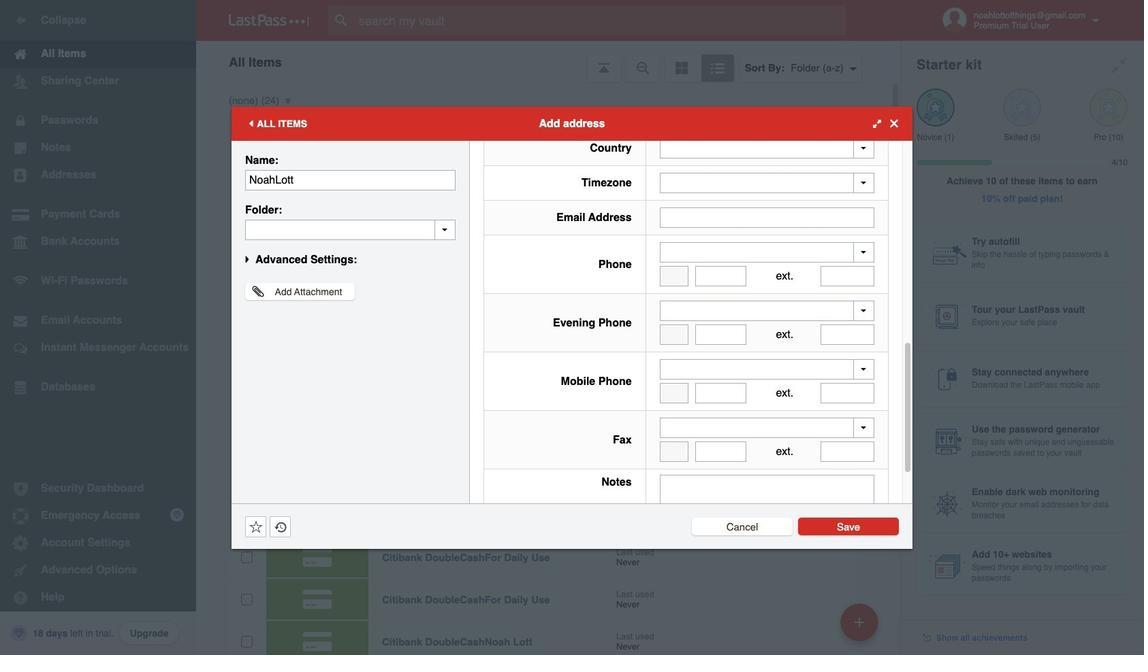 Task type: describe. For each thing, give the bounding box(es) containing it.
new item image
[[855, 618, 864, 628]]

new item navigation
[[836, 600, 887, 656]]

Search search field
[[328, 5, 872, 35]]



Task type: locate. For each thing, give the bounding box(es) containing it.
None text field
[[245, 170, 456, 190], [245, 220, 456, 240], [695, 266, 747, 287], [821, 266, 874, 287], [660, 325, 688, 345], [695, 325, 747, 345], [660, 383, 688, 404], [821, 383, 874, 404], [245, 170, 456, 190], [245, 220, 456, 240], [695, 266, 747, 287], [821, 266, 874, 287], [660, 325, 688, 345], [695, 325, 747, 345], [660, 383, 688, 404], [821, 383, 874, 404]]

main navigation navigation
[[0, 0, 196, 656]]

dialog
[[232, 0, 913, 569]]

vault options navigation
[[196, 41, 900, 82]]

lastpass image
[[229, 14, 309, 27]]

None text field
[[660, 208, 874, 228], [660, 266, 688, 287], [821, 325, 874, 345], [695, 383, 747, 404], [660, 442, 688, 462], [695, 442, 747, 462], [821, 442, 874, 462], [660, 475, 874, 560], [660, 208, 874, 228], [660, 266, 688, 287], [821, 325, 874, 345], [695, 383, 747, 404], [660, 442, 688, 462], [695, 442, 747, 462], [821, 442, 874, 462], [660, 475, 874, 560]]

search my vault text field
[[328, 5, 872, 35]]



